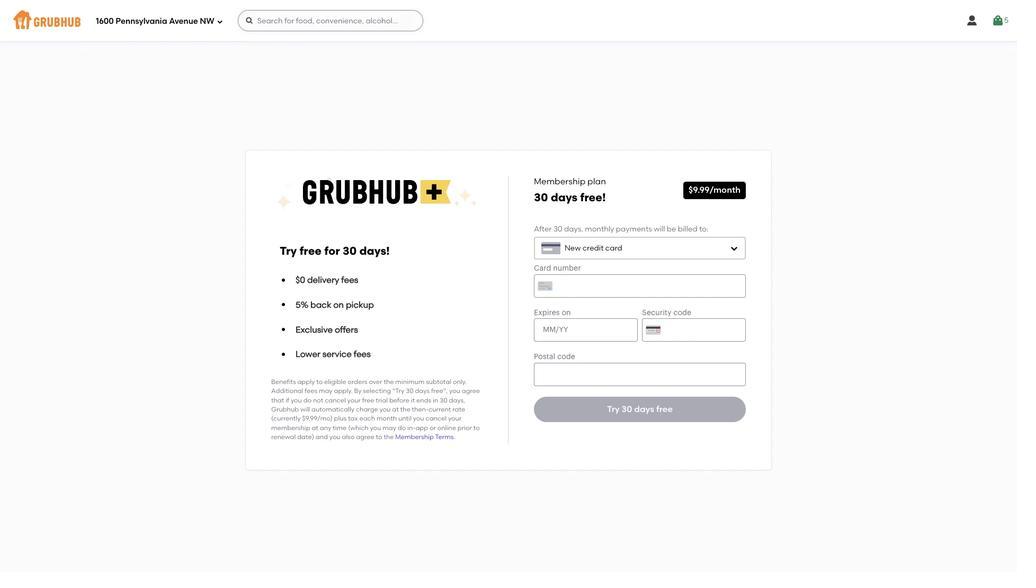 Task type: describe. For each thing, give the bounding box(es) containing it.
plan
[[588, 177, 606, 187]]

svg image inside 5 button
[[992, 14, 1004, 27]]

"try
[[392, 387, 404, 395]]

0 vertical spatial agree
[[462, 387, 480, 395]]

on
[[333, 300, 344, 310]]

online
[[437, 424, 456, 432]]

exclusive offers
[[296, 325, 358, 335]]

you up the month
[[380, 406, 391, 413]]

benefits apply to eligible orders over the minimum subtotal only. additional fees may apply. by selecting "try 30 days free", you agree that if you do not cancel your free trial before it ends in 30 days, grubhub will automatically charge you at the then-current rate (currently $9.99/mo) plus tax each month until you cancel your membership at any time (which you may do in-app or online prior to renewal date) and you also agree to the
[[271, 378, 480, 441]]

5%
[[296, 300, 308, 310]]

prior
[[458, 424, 472, 432]]

30 inside membership plan 30 days free!
[[534, 191, 548, 204]]

card
[[605, 243, 622, 252]]

1600
[[96, 16, 114, 26]]

free inside "button"
[[656, 404, 673, 414]]

billed
[[678, 225, 698, 234]]

pennsylvania
[[116, 16, 167, 26]]

additional
[[271, 387, 303, 395]]

membership plan 30 days free!
[[534, 177, 606, 204]]

$9.99/month
[[689, 185, 741, 195]]

try 30 days free
[[607, 404, 673, 414]]

be
[[667, 225, 676, 234]]

back
[[310, 300, 331, 310]]

5 button
[[992, 11, 1009, 30]]

terms
[[435, 433, 454, 441]]

benefits
[[271, 378, 296, 386]]

1 horizontal spatial svg image
[[966, 14, 978, 27]]

0 horizontal spatial at
[[312, 424, 318, 432]]

only.
[[453, 378, 467, 386]]

0 vertical spatial cancel
[[325, 397, 346, 404]]

membership terms .
[[395, 433, 455, 441]]

over
[[369, 378, 382, 386]]

1600 pennsylvania avenue nw
[[96, 16, 214, 26]]

you down 'then-'
[[413, 415, 424, 422]]

$9.99/mo)
[[302, 415, 333, 422]]

nw
[[200, 16, 214, 26]]

main navigation navigation
[[0, 0, 1017, 41]]

ends
[[416, 397, 431, 404]]

0 vertical spatial days,
[[564, 225, 583, 234]]

renewal
[[271, 433, 296, 441]]

free",
[[431, 387, 448, 395]]

not
[[313, 397, 323, 404]]

by
[[354, 387, 362, 395]]

current
[[429, 406, 451, 413]]

1 horizontal spatial do
[[398, 424, 406, 432]]

(which
[[348, 424, 369, 432]]

trial
[[376, 397, 388, 404]]

try for try 30 days free
[[607, 404, 620, 414]]

also
[[342, 433, 355, 441]]

1 horizontal spatial cancel
[[426, 415, 447, 422]]

date)
[[297, 433, 314, 441]]

rate
[[453, 406, 465, 413]]

tax
[[348, 415, 358, 422]]

pickup
[[346, 300, 374, 310]]

subtotal
[[426, 378, 451, 386]]

days, inside benefits apply to eligible orders over the minimum subtotal only. additional fees may apply. by selecting "try 30 days free", you agree that if you do not cancel your free trial before it ends in 30 days, grubhub will automatically charge you at the then-current rate (currently $9.99/mo) plus tax each month until you cancel your membership at any time (which you may do in-app or online prior to renewal date) and you also agree to the
[[449, 397, 465, 404]]

month
[[377, 415, 397, 422]]

exclusive
[[296, 325, 333, 335]]

0 horizontal spatial free
[[300, 244, 322, 258]]

will inside benefits apply to eligible orders over the minimum subtotal only. additional fees may apply. by selecting "try 30 days free", you agree that if you do not cancel your free trial before it ends in 30 days, grubhub will automatically charge you at the then-current rate (currently $9.99/mo) plus tax each month until you cancel your membership at any time (which you may do in-app or online prior to renewal date) and you also agree to the
[[300, 406, 310, 413]]

in-
[[407, 424, 416, 432]]

offers
[[335, 325, 358, 335]]

membership for .
[[395, 433, 434, 441]]

membership terms link
[[395, 433, 454, 441]]

membership for 30
[[534, 177, 586, 187]]

1 vertical spatial may
[[383, 424, 396, 432]]

time
[[333, 424, 347, 432]]

plus
[[334, 415, 347, 422]]

0 vertical spatial do
[[303, 397, 312, 404]]

$0 delivery fees
[[296, 275, 358, 285]]

any
[[320, 424, 331, 432]]

charge
[[356, 406, 378, 413]]

you down time
[[329, 433, 340, 441]]

0 horizontal spatial to
[[316, 378, 323, 386]]

for
[[324, 244, 340, 258]]



Task type: locate. For each thing, give the bounding box(es) containing it.
apply.
[[334, 387, 353, 395]]

days!
[[359, 244, 390, 258]]

2 horizontal spatial days
[[634, 404, 654, 414]]

may
[[319, 387, 332, 395], [383, 424, 396, 432]]

at down $9.99/mo)
[[312, 424, 318, 432]]

it
[[411, 397, 415, 404]]

(currently
[[271, 415, 301, 422]]

1 horizontal spatial will
[[654, 225, 665, 234]]

the up until on the bottom left of page
[[400, 406, 410, 413]]

delivery
[[307, 275, 339, 285]]

membership
[[271, 424, 310, 432]]

try
[[280, 244, 297, 258], [607, 404, 620, 414]]

do
[[303, 397, 312, 404], [398, 424, 406, 432]]

may down the month
[[383, 424, 396, 432]]

0 vertical spatial the
[[384, 378, 394, 386]]

selecting
[[363, 387, 391, 395]]

0 vertical spatial days
[[551, 191, 578, 204]]

1 vertical spatial your
[[448, 415, 462, 422]]

and
[[316, 433, 328, 441]]

days inside "button"
[[634, 404, 654, 414]]

2 vertical spatial days
[[634, 404, 654, 414]]

0 horizontal spatial agree
[[356, 433, 374, 441]]

0 horizontal spatial days
[[415, 387, 430, 395]]

to right prior
[[474, 424, 480, 432]]

payments
[[616, 225, 652, 234]]

days
[[551, 191, 578, 204], [415, 387, 430, 395], [634, 404, 654, 414]]

0 vertical spatial fees
[[341, 275, 358, 285]]

app
[[416, 424, 428, 432]]

0 horizontal spatial cancel
[[325, 397, 346, 404]]

fees for $0 delivery fees
[[341, 275, 358, 285]]

the down the month
[[384, 433, 394, 441]]

if
[[286, 397, 289, 404]]

service
[[323, 349, 352, 359]]

1 vertical spatial agree
[[356, 433, 374, 441]]

you down each at the left of the page
[[370, 424, 381, 432]]

your down the by
[[347, 397, 361, 404]]

monthly
[[585, 225, 614, 234]]

0 horizontal spatial days,
[[449, 397, 465, 404]]

2 vertical spatial free
[[656, 404, 673, 414]]

1 vertical spatial membership
[[395, 433, 434, 441]]

at
[[392, 406, 399, 413], [312, 424, 318, 432]]

automatically
[[312, 406, 354, 413]]

0 vertical spatial free
[[300, 244, 322, 258]]

1 vertical spatial svg image
[[730, 244, 739, 253]]

days, up new
[[564, 225, 583, 234]]

0 vertical spatial to
[[316, 378, 323, 386]]

to:
[[699, 225, 709, 234]]

free!
[[580, 191, 606, 204]]

1 vertical spatial days,
[[449, 397, 465, 404]]

5% back on pickup
[[296, 300, 374, 310]]

you down only.
[[449, 387, 460, 395]]

1 vertical spatial free
[[362, 397, 374, 404]]

orders
[[348, 378, 367, 386]]

1 horizontal spatial at
[[392, 406, 399, 413]]

after 30 days, monthly payments will be billed to:
[[534, 225, 709, 234]]

try inside "button"
[[607, 404, 620, 414]]

at down before
[[392, 406, 399, 413]]

2 horizontal spatial svg image
[[992, 14, 1004, 27]]

membership down in-
[[395, 433, 434, 441]]

try 30 days free button
[[534, 397, 746, 422]]

0 horizontal spatial your
[[347, 397, 361, 404]]

$0
[[296, 275, 305, 285]]

do left in-
[[398, 424, 406, 432]]

fees for lower service fees
[[354, 349, 371, 359]]

or
[[430, 424, 436, 432]]

1 vertical spatial cancel
[[426, 415, 447, 422]]

new credit card
[[565, 243, 622, 252]]

until
[[398, 415, 412, 422]]

2 vertical spatial to
[[376, 433, 382, 441]]

1 horizontal spatial may
[[383, 424, 396, 432]]

cancel up or
[[426, 415, 447, 422]]

new
[[565, 243, 581, 252]]

fees inside benefits apply to eligible orders over the minimum subtotal only. additional fees may apply. by selecting "try 30 days free", you agree that if you do not cancel your free trial before it ends in 30 days, grubhub will automatically charge you at the then-current rate (currently $9.99/mo) plus tax each month until you cancel your membership at any time (which you may do in-app or online prior to renewal date) and you also agree to the
[[305, 387, 317, 395]]

try free for 30 days!
[[280, 244, 390, 258]]

1 vertical spatial fees
[[354, 349, 371, 359]]

0 horizontal spatial may
[[319, 387, 332, 395]]

30
[[534, 191, 548, 204], [554, 225, 562, 234], [343, 244, 357, 258], [406, 387, 414, 395], [440, 397, 447, 404], [622, 404, 632, 414]]

you
[[449, 387, 460, 395], [291, 397, 302, 404], [380, 406, 391, 413], [413, 415, 424, 422], [370, 424, 381, 432], [329, 433, 340, 441]]

1 horizontal spatial free
[[362, 397, 374, 404]]

cancel up automatically
[[325, 397, 346, 404]]

1 vertical spatial days
[[415, 387, 430, 395]]

then-
[[412, 406, 429, 413]]

0 horizontal spatial svg image
[[245, 16, 254, 25]]

0 vertical spatial svg image
[[216, 18, 223, 25]]

each
[[359, 415, 375, 422]]

do left not in the bottom left of the page
[[303, 397, 312, 404]]

1 horizontal spatial try
[[607, 404, 620, 414]]

1 vertical spatial do
[[398, 424, 406, 432]]

1 vertical spatial at
[[312, 424, 318, 432]]

0 vertical spatial may
[[319, 387, 332, 395]]

agree
[[462, 387, 480, 395], [356, 433, 374, 441]]

avenue
[[169, 16, 198, 26]]

try for try free for 30 days!
[[280, 244, 297, 258]]

agree down (which
[[356, 433, 374, 441]]

agree down only.
[[462, 387, 480, 395]]

before
[[389, 397, 409, 404]]

1 vertical spatial will
[[300, 406, 310, 413]]

1 vertical spatial try
[[607, 404, 620, 414]]

30 inside try 30 days free "button"
[[622, 404, 632, 414]]

after
[[534, 225, 552, 234]]

0 horizontal spatial try
[[280, 244, 297, 258]]

credit
[[583, 243, 604, 252]]

1 vertical spatial to
[[474, 424, 480, 432]]

membership up the free!
[[534, 177, 586, 187]]

free
[[300, 244, 322, 258], [362, 397, 374, 404], [656, 404, 673, 414]]

Search for food, convenience, alcohol... search field
[[238, 10, 423, 31]]

free inside benefits apply to eligible orders over the minimum subtotal only. additional fees may apply. by selecting "try 30 days free", you agree that if you do not cancel your free trial before it ends in 30 days, grubhub will automatically charge you at the then-current rate (currently $9.99/mo) plus tax each month until you cancel your membership at any time (which you may do in-app or online prior to renewal date) and you also agree to the
[[362, 397, 374, 404]]

days inside membership plan 30 days free!
[[551, 191, 578, 204]]

eligible
[[324, 378, 346, 386]]

svg image
[[216, 18, 223, 25], [730, 244, 739, 253]]

1 horizontal spatial svg image
[[730, 244, 739, 253]]

will
[[654, 225, 665, 234], [300, 406, 310, 413]]

2 vertical spatial fees
[[305, 387, 317, 395]]

0 horizontal spatial will
[[300, 406, 310, 413]]

1 horizontal spatial days,
[[564, 225, 583, 234]]

.
[[454, 433, 455, 441]]

your
[[347, 397, 361, 404], [448, 415, 462, 422]]

that
[[271, 397, 284, 404]]

2 horizontal spatial to
[[474, 424, 480, 432]]

the right over
[[384, 378, 394, 386]]

cancel
[[325, 397, 346, 404], [426, 415, 447, 422]]

0 vertical spatial try
[[280, 244, 297, 258]]

in
[[433, 397, 438, 404]]

0 vertical spatial your
[[347, 397, 361, 404]]

fees right delivery
[[341, 275, 358, 285]]

0 vertical spatial membership
[[534, 177, 586, 187]]

apply
[[297, 378, 315, 386]]

membership inside membership plan 30 days free!
[[534, 177, 586, 187]]

1 horizontal spatial your
[[448, 415, 462, 422]]

you right if
[[291, 397, 302, 404]]

grubhub
[[271, 406, 299, 413]]

days inside benefits apply to eligible orders over the minimum subtotal only. additional fees may apply. by selecting "try 30 days free", you agree that if you do not cancel your free trial before it ends in 30 days, grubhub will automatically charge you at the then-current rate (currently $9.99/mo) plus tax each month until you cancel your membership at any time (which you may do in-app or online prior to renewal date) and you also agree to the
[[415, 387, 430, 395]]

membership logo image
[[276, 176, 478, 210]]

will left be
[[654, 225, 665, 234]]

the
[[384, 378, 394, 386], [400, 406, 410, 413], [384, 433, 394, 441]]

membership
[[534, 177, 586, 187], [395, 433, 434, 441]]

2 horizontal spatial free
[[656, 404, 673, 414]]

5
[[1004, 16, 1009, 25]]

2 vertical spatial the
[[384, 433, 394, 441]]

0 horizontal spatial do
[[303, 397, 312, 404]]

may up not in the bottom left of the page
[[319, 387, 332, 395]]

your down "rate"
[[448, 415, 462, 422]]

1 horizontal spatial to
[[376, 433, 382, 441]]

fees right service
[[354, 349, 371, 359]]

to down the month
[[376, 433, 382, 441]]

lower service fees
[[296, 349, 371, 359]]

0 horizontal spatial svg image
[[216, 18, 223, 25]]

to
[[316, 378, 323, 386], [474, 424, 480, 432], [376, 433, 382, 441]]

fees
[[341, 275, 358, 285], [354, 349, 371, 359], [305, 387, 317, 395]]

1 horizontal spatial membership
[[534, 177, 586, 187]]

to right apply
[[316, 378, 323, 386]]

1 horizontal spatial days
[[551, 191, 578, 204]]

days, up "rate"
[[449, 397, 465, 404]]

0 horizontal spatial membership
[[395, 433, 434, 441]]

lower
[[296, 349, 321, 359]]

1 horizontal spatial agree
[[462, 387, 480, 395]]

svg image
[[966, 14, 978, 27], [992, 14, 1004, 27], [245, 16, 254, 25]]

will up $9.99/mo)
[[300, 406, 310, 413]]

0 vertical spatial at
[[392, 406, 399, 413]]

fees down apply
[[305, 387, 317, 395]]

minimum
[[395, 378, 425, 386]]

svg image inside main navigation 'navigation'
[[216, 18, 223, 25]]

0 vertical spatial will
[[654, 225, 665, 234]]

1 vertical spatial the
[[400, 406, 410, 413]]



Task type: vqa. For each thing, say whether or not it's contained in the screenshot.
Truffle
no



